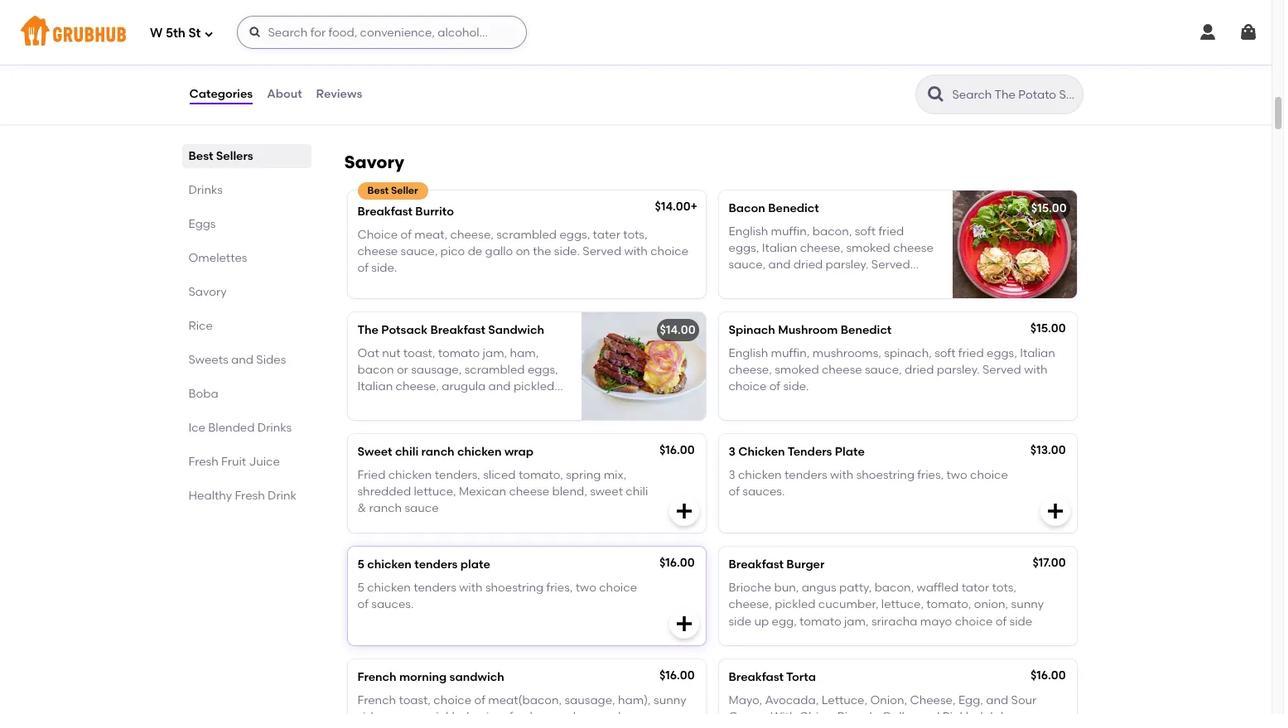 Task type: locate. For each thing, give the bounding box(es) containing it.
shoestring inside the 5 chicken tenders with shoestring fries, two choice of sauces.
[[486, 581, 544, 595]]

tenders left plate
[[415, 557, 458, 572]]

sausage, up powder
[[565, 694, 616, 708]]

burger
[[787, 557, 825, 572]]

pickled down bun, at the bottom of the page
[[775, 598, 816, 612]]

of down breakfast burrito
[[401, 228, 412, 242]]

1 horizontal spatial jam,
[[844, 615, 869, 629]]

beef,
[[419, 4, 447, 18]]

0 vertical spatial french
[[358, 670, 397, 684]]

savory up rice
[[189, 285, 227, 299]]

cheese, up pico
[[450, 228, 494, 242]]

side inside french toast, choice of meat(bacon, sausage, ham), sunny side up egg, pickled onion, fresh arugula, powder sugar
[[358, 710, 381, 714]]

with inside english muffin, mushrooms, spinach, soft fried eggs, italian cheese, smoked cheese sauce, dried parsley. served with choice of side.
[[1024, 363, 1048, 377]]

0 vertical spatial tots,
[[623, 228, 648, 242]]

english inside english muffin, mushrooms, spinach, soft fried eggs, italian cheese, smoked cheese sauce, dried parsley. served with choice of side.
[[729, 346, 768, 360]]

pickled down ham,
[[514, 380, 555, 394]]

jam,
[[483, 346, 507, 360], [844, 615, 869, 629]]

angus
[[802, 581, 837, 595]]

1 english from the top
[[729, 224, 768, 239]]

tomato down cucumber,
[[800, 615, 842, 629]]

sausage, up arugula
[[411, 363, 462, 377]]

fresh inside fresh fruit juice tab
[[189, 455, 219, 469]]

0 vertical spatial fries,
[[918, 468, 944, 482]]

drinks tab
[[189, 181, 305, 199]]

1 vertical spatial savory
[[189, 285, 227, 299]]

de right pico
[[468, 245, 483, 259]]

5 down &
[[358, 557, 365, 572]]

tots, for tator
[[992, 581, 1017, 595]]

spinach
[[729, 323, 776, 337]]

1 vertical spatial up
[[383, 710, 398, 714]]

shredded
[[358, 485, 411, 499]]

dried up mushroom
[[794, 258, 823, 272]]

cheese
[[461, 61, 504, 75]]

french toast, choice of meat(bacon, sausage, ham), sunny side up egg, pickled onion, fresh arugula, powder sugar
[[358, 694, 687, 714]]

cheese, down bacon benedict
[[800, 241, 844, 255]]

sauce, down the spinach,
[[865, 363, 902, 377]]

fries, inside the 5 chicken tenders with shoestring fries, two choice of sauces.
[[547, 581, 573, 595]]

tomato down the potsack breakfast sandwich
[[438, 346, 480, 360]]

and up jalapeno at the right of page
[[986, 694, 1009, 708]]

0 horizontal spatial sauce,
[[401, 245, 438, 259]]

french left "morning" at the left bottom of the page
[[358, 670, 397, 684]]

sweet chili ranch chicken wrap
[[358, 445, 534, 459]]

with inside oat nut toast, tomato jam, ham, bacon or sausage, scrambled eggs, italian cheese, arugula and pickled onions. served with choice of side.
[[442, 397, 465, 411]]

eggs,
[[560, 228, 590, 242], [729, 241, 759, 255], [987, 346, 1018, 360], [528, 363, 558, 377]]

side.
[[554, 245, 580, 259], [371, 261, 397, 275], [810, 275, 836, 289], [784, 380, 809, 394], [523, 397, 548, 411]]

1 vertical spatial fresh
[[235, 489, 265, 503]]

1 horizontal spatial onion,
[[974, 598, 1009, 612]]

2 english from the top
[[729, 346, 768, 360]]

de down onion,
[[865, 710, 879, 714]]

$15.00
[[1032, 201, 1067, 215], [1031, 321, 1066, 335]]

0 horizontal spatial soft
[[855, 224, 876, 239]]

1 horizontal spatial dried
[[905, 363, 934, 377]]

1 horizontal spatial bacon,
[[875, 581, 914, 595]]

0 vertical spatial english
[[729, 224, 768, 239]]

+
[[691, 199, 698, 213]]

side down the french morning sandwich
[[358, 710, 381, 714]]

choice inside choice of meat, cheese, scrambled eggs, tater tots, cheese sauce, pico de gallo on the side. served with choice of side.
[[651, 245, 689, 259]]

italian
[[573, 4, 608, 18], [464, 85, 499, 99], [762, 241, 798, 255], [1020, 346, 1056, 360], [358, 380, 393, 394]]

chicken down the sauce
[[367, 557, 412, 572]]

0 vertical spatial scrambled
[[497, 228, 557, 242]]

onions,
[[505, 4, 545, 18]]

burrito
[[415, 204, 454, 218]]

side. up spinach mushroom benedict
[[810, 275, 836, 289]]

0 horizontal spatial sausage,
[[411, 363, 462, 377]]

muffin, down bacon benedict
[[771, 224, 810, 239]]

scrambled up on
[[497, 228, 557, 242]]

cheese inside english muffin, bacon, soft fried eggs, italian cheese, smoked cheese sauce, and dried parsley. served with choice of side.
[[894, 241, 934, 255]]

fries, inside "3 chicken tenders with shoestring fries, two choice of sauces."
[[918, 468, 944, 482]]

of down chicken
[[729, 485, 740, 499]]

scrambled down ham,
[[465, 363, 525, 377]]

0 vertical spatial pickled
[[514, 380, 555, 394]]

1 vertical spatial french
[[358, 694, 396, 708]]

of inside french toast, choice of meat(bacon, sausage, ham), sunny side up egg, pickled onion, fresh arugula, powder sugar
[[474, 694, 486, 708]]

english inside english muffin, bacon, soft fried eggs, italian cheese, smoked cheese sauce, and dried parsley. served with choice of side.
[[729, 224, 768, 239]]

egg, down bun, at the bottom of the page
[[772, 615, 797, 629]]

side up the sour
[[1010, 615, 1033, 629]]

served inside oat nut toast, tomato jam, ham, bacon or sausage, scrambled eggs, italian cheese, arugula and pickled onions. served with choice of side.
[[400, 397, 439, 411]]

drinks inside tab
[[189, 183, 223, 197]]

cheese, down brioche
[[729, 598, 772, 612]]

0 horizontal spatial benedict
[[768, 201, 819, 215]]

1 vertical spatial 5
[[358, 581, 365, 595]]

sauce, down meat,
[[401, 245, 438, 259]]

1 vertical spatial 3
[[729, 468, 736, 482]]

2 horizontal spatial pickled
[[775, 598, 816, 612]]

dried inside english muffin, mushrooms, spinach, soft fried eggs, italian cheese, smoked cheese sauce, dried parsley. served with choice of side.
[[905, 363, 934, 377]]

up down brioche
[[755, 615, 769, 629]]

french inside french toast, choice of meat(bacon, sausage, ham), sunny side up egg, pickled onion, fresh arugula, powder sugar
[[358, 694, 396, 708]]

pickled inside oat nut toast, tomato jam, ham, bacon or sausage, scrambled eggs, italian cheese, arugula and pickled onions. served with choice of side.
[[514, 380, 555, 394]]

sunny
[[1012, 598, 1044, 612], [654, 694, 687, 708]]

2 5 from the top
[[358, 581, 365, 595]]

with inside choice of meat, cheese, scrambled eggs, tater tots, cheese sauce, pico de gallo on the side. served with choice of side.
[[624, 245, 648, 259]]

1 horizontal spatial de
[[865, 710, 879, 714]]

plate
[[835, 445, 865, 459]]

parsley. for soft
[[826, 258, 869, 272]]

sauce, inside choice of meat, cheese, scrambled eggs, tater tots, cheese sauce, pico de gallo on the side. served with choice of side.
[[401, 245, 438, 259]]

of down the spinach
[[770, 380, 781, 394]]

english muffin, bacon, soft fried eggs, italian cheese, smoked cheese sauce, and dried parsley. served with choice of side.
[[729, 224, 934, 289]]

&
[[358, 502, 366, 516]]

best left "sellers" at the top left of the page
[[189, 149, 213, 163]]

choice
[[651, 245, 689, 259], [755, 275, 793, 289], [729, 380, 767, 394], [468, 397, 506, 411], [970, 468, 1008, 482], [599, 581, 637, 595], [955, 615, 993, 629], [434, 694, 472, 708]]

tenders inside "3 chicken tenders with shoestring fries, two choice of sauces."
[[785, 468, 828, 482]]

0 vertical spatial sunny
[[1012, 598, 1044, 612]]

1 horizontal spatial sausage,
[[565, 694, 616, 708]]

jam, down cucumber,
[[844, 615, 869, 629]]

with inside "3 chicken tenders with shoestring fries, two choice of sauces."
[[830, 468, 854, 482]]

1 french from the top
[[358, 670, 397, 684]]

ranch down shredded on the bottom of page
[[369, 502, 402, 516]]

0 vertical spatial jam,
[[483, 346, 507, 360]]

1 horizontal spatial ranch
[[421, 445, 455, 459]]

0 vertical spatial tomato,
[[519, 468, 563, 482]]

0 horizontal spatial up
[[383, 710, 398, 714]]

cheese, down or
[[396, 380, 439, 394]]

benedict up mushrooms,
[[841, 323, 892, 337]]

lettuce, up the sauce
[[414, 485, 456, 499]]

1 vertical spatial tomato
[[800, 615, 842, 629]]

chicken
[[457, 445, 502, 459], [388, 468, 432, 482], [738, 468, 782, 482], [367, 557, 412, 572], [367, 581, 411, 595]]

onion, inside brioche bun, angus patty, bacon, waffled tator tots, cheese, pickled cucumber, lettuce, tomato, onion, sunny side up egg, tomato jam, sriracha mayo choice of side
[[974, 598, 1009, 612]]

french morning sandwich
[[358, 670, 504, 684]]

2 horizontal spatial sauce,
[[865, 363, 902, 377]]

drinks up eggs
[[189, 183, 223, 197]]

chili inside fried chicken tenders, sliced tomato, spring mix, shredded lettuce, mexican cheese blend, sweet chili & ranch sauce
[[626, 485, 648, 499]]

0 horizontal spatial de
[[468, 245, 483, 259]]

0 horizontal spatial jam,
[[483, 346, 507, 360]]

eggs, inside choice of meat, cheese, scrambled eggs, tater tots, cheese sauce, pico de gallo on the side. served with choice of side.
[[560, 228, 590, 242]]

benedict
[[768, 201, 819, 215], [841, 323, 892, 337]]

boba
[[189, 387, 218, 401]]

0 horizontal spatial sunny
[[654, 694, 687, 708]]

tator
[[962, 581, 990, 595]]

english
[[729, 224, 768, 239], [729, 346, 768, 360]]

muffin, inside english muffin, mushrooms, spinach, soft fried eggs, italian cheese, smoked cheese sauce, dried parsley. served with choice of side.
[[771, 346, 810, 360]]

1 vertical spatial english
[[729, 346, 768, 360]]

1 vertical spatial $14.00
[[660, 323, 696, 337]]

benedict right bacon
[[768, 201, 819, 215]]

0 vertical spatial 5
[[358, 557, 365, 572]]

and right ham
[[436, 61, 459, 75]]

1 vertical spatial $15.00
[[1031, 321, 1066, 335]]

reviews
[[316, 87, 362, 101]]

0 vertical spatial savory
[[344, 151, 404, 172]]

english down the spinach
[[729, 346, 768, 360]]

0 horizontal spatial savory
[[189, 285, 227, 299]]

onion, left fresh
[[472, 710, 507, 714]]

best sellers
[[189, 149, 253, 163]]

of down the sandwich
[[474, 694, 486, 708]]

chili
[[358, 85, 382, 99]]

tomato, down waffled
[[927, 598, 972, 612]]

bacon
[[729, 201, 766, 215]]

pico
[[838, 710, 862, 714]]

choice inside brioche bun, angus patty, bacon, waffled tator tots, cheese, pickled cucumber, lettuce, tomato, onion, sunny side up egg, tomato jam, sriracha mayo choice of side
[[955, 615, 993, 629]]

1 horizontal spatial fresh
[[235, 489, 265, 503]]

0 horizontal spatial fried
[[879, 224, 904, 239]]

0 vertical spatial 3
[[729, 445, 736, 459]]

english down bacon
[[729, 224, 768, 239]]

of up mushroom
[[796, 275, 807, 289]]

bacon, inside brioche bun, angus patty, bacon, waffled tator tots, cheese, pickled cucumber, lettuce, tomato, onion, sunny side up egg, tomato jam, sriracha mayo choice of side
[[875, 581, 914, 595]]

0 vertical spatial fried
[[879, 224, 904, 239]]

svg image
[[674, 501, 694, 521]]

bacon,
[[813, 224, 852, 239], [875, 581, 914, 595]]

served inside english muffin, mushrooms, spinach, soft fried eggs, italian cheese, smoked cheese sauce, dried parsley. served with choice of side.
[[983, 363, 1022, 377]]

chicken inside fried chicken tenders, sliced tomato, spring mix, shredded lettuce, mexican cheese blend, sweet chili & ranch sauce
[[388, 468, 432, 482]]

0 horizontal spatial tomato
[[438, 346, 480, 360]]

0 vertical spatial soft
[[855, 224, 876, 239]]

tots,
[[623, 228, 648, 242], [992, 581, 1017, 595]]

side
[[729, 615, 752, 629], [1010, 615, 1033, 629], [358, 710, 381, 714]]

0 vertical spatial benedict
[[768, 201, 819, 215]]

side. up wrap
[[523, 397, 548, 411]]

cheese
[[502, 85, 542, 99], [894, 241, 934, 255], [358, 245, 398, 259], [822, 363, 862, 377], [509, 485, 550, 499]]

main navigation navigation
[[0, 0, 1272, 65]]

3 for 3 chicken tenders with shoestring fries, two choice of sauces.
[[729, 468, 736, 482]]

savory
[[344, 151, 404, 172], [189, 285, 227, 299]]

sunny right the ham),
[[654, 694, 687, 708]]

of right mayo
[[996, 615, 1007, 629]]

side. right the
[[554, 245, 580, 259]]

oat
[[358, 346, 379, 360]]

fried chicken tenders, sliced tomato, spring mix, shredded lettuce, mexican cheese blend, sweet chili & ranch sauce
[[358, 468, 648, 516]]

shoestring for plate
[[857, 468, 915, 482]]

mayo
[[921, 615, 953, 629]]

0 horizontal spatial parsley.
[[826, 258, 869, 272]]

2 vertical spatial tenders
[[414, 581, 456, 595]]

cheese, down the spinach
[[729, 363, 772, 377]]

tenders down tenders
[[785, 468, 828, 482]]

drinks up juice
[[258, 421, 292, 435]]

0 vertical spatial sauces.
[[743, 485, 785, 499]]

1 vertical spatial tenders
[[415, 557, 458, 572]]

tots, right tater
[[623, 228, 648, 242]]

parsley. inside english muffin, bacon, soft fried eggs, italian cheese, smoked cheese sauce, and dried parsley. served with choice of side.
[[826, 258, 869, 272]]

toast, down "morning" at the left bottom of the page
[[399, 694, 431, 708]]

de
[[468, 245, 483, 259], [865, 710, 879, 714]]

choice inside "3 chicken tenders with shoestring fries, two choice of sauces."
[[970, 468, 1008, 482]]

side down brioche
[[729, 615, 752, 629]]

tots, inside choice of meat, cheese, scrambled eggs, tater tots, cheese sauce, pico de gallo on the side. served with choice of side.
[[623, 228, 648, 242]]

2 3 from the top
[[729, 468, 736, 482]]

and inside button
[[547, 4, 570, 18]]

0 horizontal spatial shoestring
[[486, 581, 544, 595]]

french for french toast, choice of meat(bacon, sausage, ham), sunny side up egg, pickled onion, fresh arugula, powder sugar
[[358, 694, 396, 708]]

chicken down 5 chicken tenders plate
[[367, 581, 411, 595]]

sweets
[[189, 353, 228, 367]]

1 horizontal spatial tomato,
[[927, 598, 972, 612]]

Search for food, convenience, alcohol... search field
[[237, 16, 527, 49]]

1 horizontal spatial benedict
[[841, 323, 892, 337]]

parsley. for spinach,
[[937, 363, 980, 377]]

side. down mushroom
[[784, 380, 809, 394]]

drinks inside tab
[[258, 421, 292, 435]]

mix,
[[604, 468, 627, 482]]

1 horizontal spatial two
[[947, 468, 968, 482]]

0 horizontal spatial tots,
[[623, 228, 648, 242]]

$16.00 for 5 chicken tenders with shoestring fries, two choice of sauces.
[[660, 556, 695, 570]]

1 5 from the top
[[358, 557, 365, 572]]

chicken inside the 5 chicken tenders with shoestring fries, two choice of sauces.
[[367, 581, 411, 595]]

0 horizontal spatial fries,
[[547, 581, 573, 595]]

soft inside english muffin, mushrooms, spinach, soft fried eggs, italian cheese, smoked cheese sauce, dried parsley. served with choice of side.
[[935, 346, 956, 360]]

1 horizontal spatial shoestring
[[857, 468, 915, 482]]

1 vertical spatial dried
[[905, 363, 934, 377]]

0 horizontal spatial dried
[[794, 258, 823, 272]]

1 muffin, from the top
[[771, 224, 810, 239]]

eggs, inside english muffin, bacon, soft fried eggs, italian cheese, smoked cheese sauce, and dried parsley. served with choice of side.
[[729, 241, 759, 255]]

1 vertical spatial egg,
[[401, 710, 426, 714]]

1 horizontal spatial chili
[[626, 485, 648, 499]]

of down 5 chicken tenders plate
[[358, 598, 369, 612]]

italian inside english muffin, mushrooms, spinach, soft fried eggs, italian cheese, smoked cheese sauce, dried parsley. served with choice of side.
[[1020, 346, 1056, 360]]

jalapeno
[[986, 710, 1040, 714]]

oat nut toast, tomato jam, ham, bacon or sausage, scrambled eggs, italian cheese, arugula and pickled onions. served with choice of side.
[[358, 346, 558, 411]]

shoestring
[[857, 468, 915, 482], [486, 581, 544, 595]]

chicken for sweet chili ranch chicken wrap
[[388, 468, 432, 482]]

0 horizontal spatial side
[[358, 710, 381, 714]]

best for best seller
[[368, 184, 389, 196]]

breakfast for breakfast burrito
[[358, 204, 413, 218]]

best
[[189, 149, 213, 163], [368, 184, 389, 196]]

chili down mix,
[[626, 485, 648, 499]]

1 horizontal spatial lettuce,
[[882, 598, 924, 612]]

ranch
[[421, 445, 455, 459], [369, 502, 402, 516]]

dried for and
[[794, 258, 823, 272]]

side. inside english muffin, mushrooms, spinach, soft fried eggs, italian cheese, smoked cheese sauce, dried parsley. served with choice of side.
[[784, 380, 809, 394]]

italian inside oat nut toast, tomato jam, ham, bacon or sausage, scrambled eggs, italian cheese, arugula and pickled onions. served with choice of side.
[[358, 380, 393, 394]]

arugula,
[[540, 710, 587, 714]]

drizzle
[[401, 85, 436, 99]]

pickled down the french morning sandwich
[[429, 710, 469, 714]]

3
[[729, 445, 736, 459], [729, 468, 736, 482]]

0 vertical spatial shoestring
[[857, 468, 915, 482]]

sliced
[[483, 468, 516, 482]]

chili right sweet
[[395, 445, 419, 459]]

shoestring inside "3 chicken tenders with shoestring fries, two choice of sauces."
[[857, 468, 915, 482]]

3 left chicken
[[729, 445, 736, 459]]

blend,
[[552, 485, 587, 499]]

up inside brioche bun, angus patty, bacon, waffled tator tots, cheese, pickled cucumber, lettuce, tomato, onion, sunny side up egg, tomato jam, sriracha mayo choice of side
[[755, 615, 769, 629]]

breakfast up mayo,
[[729, 670, 784, 684]]

1 horizontal spatial fries,
[[918, 468, 944, 482]]

of
[[401, 228, 412, 242], [358, 261, 369, 275], [796, 275, 807, 289], [770, 380, 781, 394], [509, 397, 520, 411], [729, 485, 740, 499], [358, 598, 369, 612], [996, 615, 1007, 629], [474, 694, 486, 708]]

muffin, for mushrooms,
[[771, 346, 810, 360]]

eggs, inside english muffin, mushrooms, spinach, soft fried eggs, italian cheese, smoked cheese sauce, dried parsley. served with choice of side.
[[987, 346, 1018, 360]]

0 vertical spatial drinks
[[189, 183, 223, 197]]

1 vertical spatial bacon,
[[875, 581, 914, 595]]

tots, for tater
[[623, 228, 648, 242]]

chili
[[395, 445, 419, 459], [626, 485, 648, 499]]

2 french from the top
[[358, 694, 396, 708]]

best sellers tab
[[189, 148, 305, 165]]

spring
[[566, 468, 601, 482]]

sauces. inside the 5 chicken tenders with shoestring fries, two choice of sauces.
[[371, 598, 414, 612]]

muffin,
[[771, 224, 810, 239], [771, 346, 810, 360]]

svg image
[[1198, 22, 1218, 42], [1239, 22, 1259, 42], [249, 26, 262, 39], [204, 29, 214, 39], [1045, 501, 1065, 521], [674, 614, 694, 634]]

choice inside french toast, choice of meat(bacon, sausage, ham), sunny side up egg, pickled onion, fresh arugula, powder sugar
[[434, 694, 472, 708]]

bacon, down bacon benedict
[[813, 224, 852, 239]]

sauces. for 5
[[371, 598, 414, 612]]

tenders down 5 chicken tenders plate
[[414, 581, 456, 595]]

ranch up tenders,
[[421, 445, 455, 459]]

best left seller
[[368, 184, 389, 196]]

and right arugula
[[489, 380, 511, 394]]

0 horizontal spatial tomato,
[[519, 468, 563, 482]]

lettuce, inside brioche bun, angus patty, bacon, waffled tator tots, cheese, pickled cucumber, lettuce, tomato, onion, sunny side up egg, tomato jam, sriracha mayo choice of side
[[882, 598, 924, 612]]

lettuce, inside fried chicken tenders, sliced tomato, spring mix, shredded lettuce, mexican cheese blend, sweet chili & ranch sauce
[[414, 485, 456, 499]]

jam, left ham,
[[483, 346, 507, 360]]

5 for 5 chicken tenders plate
[[358, 557, 365, 572]]

pickled inside french toast, choice of meat(bacon, sausage, ham), sunny side up egg, pickled onion, fresh arugula, powder sugar
[[429, 710, 469, 714]]

french down the french morning sandwich
[[358, 694, 396, 708]]

0 horizontal spatial fresh
[[189, 455, 219, 469]]

muffin, inside english muffin, bacon, soft fried eggs, italian cheese, smoked cheese sauce, and dried parsley. served with choice of side.
[[771, 224, 810, 239]]

1 vertical spatial ranch
[[369, 502, 402, 516]]

sauce, down bacon
[[729, 258, 766, 272]]

tots, inside brioche bun, angus patty, bacon, waffled tator tots, cheese, pickled cucumber, lettuce, tomato, onion, sunny side up egg, tomato jam, sriracha mayo choice of side
[[992, 581, 1017, 595]]

3 down 3 chicken tenders plate
[[729, 468, 736, 482]]

fresh left fruit
[[189, 455, 219, 469]]

chicken down chicken
[[738, 468, 782, 482]]

and right onions,
[[547, 4, 570, 18]]

2 horizontal spatial side
[[1010, 615, 1033, 629]]

0 vertical spatial tomato
[[438, 346, 480, 360]]

sunny down $17.00
[[1012, 598, 1044, 612]]

0 vertical spatial bacon,
[[813, 224, 852, 239]]

sweet
[[590, 485, 623, 499]]

$16.00 for fried chicken tenders, sliced tomato, spring mix, shredded lettuce, mexican cheese blend, sweet chili & ranch sauce
[[660, 443, 695, 457]]

dried down the spinach,
[[905, 363, 934, 377]]

savory inside savory tab
[[189, 285, 227, 299]]

0 horizontal spatial ranch
[[369, 502, 402, 516]]

0 vertical spatial sausage,
[[411, 363, 462, 377]]

0 horizontal spatial chili
[[395, 445, 419, 459]]

tomato, inside brioche bun, angus patty, bacon, waffled tator tots, cheese, pickled cucumber, lettuce, tomato, onion, sunny side up egg, tomato jam, sriracha mayo choice of side
[[927, 598, 972, 612]]

jam, inside brioche bun, angus patty, bacon, waffled tator tots, cheese, pickled cucumber, lettuce, tomato, onion, sunny side up egg, tomato jam, sriracha mayo choice of side
[[844, 615, 869, 629]]

1 vertical spatial benedict
[[841, 323, 892, 337]]

0 vertical spatial toast,
[[403, 346, 435, 360]]

choice inside the 5 chicken tenders with shoestring fries, two choice of sauces.
[[599, 581, 637, 595]]

sauces. down chicken
[[743, 485, 785, 499]]

ice blended drinks tab
[[189, 419, 305, 437]]

1 vertical spatial chili
[[626, 485, 648, 499]]

5 down 5 chicken tenders plate
[[358, 581, 365, 595]]

0 vertical spatial egg,
[[772, 615, 797, 629]]

ice blended drinks
[[189, 421, 292, 435]]

french for french morning sandwich
[[358, 670, 397, 684]]

blended
[[208, 421, 255, 435]]

1 vertical spatial drinks
[[258, 421, 292, 435]]

and left sides
[[231, 353, 254, 367]]

1 vertical spatial jam,
[[844, 615, 869, 629]]

tots, right tator
[[992, 581, 1017, 595]]

two
[[947, 468, 968, 482], [576, 581, 597, 595]]

1 horizontal spatial smoked
[[846, 241, 891, 255]]

sausage,
[[411, 363, 462, 377], [565, 694, 616, 708]]

1 vertical spatial muffin,
[[771, 346, 810, 360]]

lettuce, up the sriracha
[[882, 598, 924, 612]]

cheese,
[[910, 694, 956, 708]]

sunny inside brioche bun, angus patty, bacon, waffled tator tots, cheese, pickled cucumber, lettuce, tomato, onion, sunny side up egg, tomato jam, sriracha mayo choice of side
[[1012, 598, 1044, 612]]

of inside the 5 chicken tenders with shoestring fries, two choice of sauces.
[[358, 598, 369, 612]]

tenders inside the 5 chicken tenders with shoestring fries, two choice of sauces.
[[414, 581, 456, 595]]

of inside brioche bun, angus patty, bacon, waffled tator tots, cheese, pickled cucumber, lettuce, tomato, onion, sunny side up egg, tomato jam, sriracha mayo choice of side
[[996, 615, 1007, 629]]

1 horizontal spatial pickled
[[514, 380, 555, 394]]

chicken up shredded on the bottom of page
[[388, 468, 432, 482]]

up down the french morning sandwich
[[383, 710, 398, 714]]

0 vertical spatial $14.00
[[655, 199, 691, 213]]

served
[[583, 245, 622, 259], [872, 258, 911, 272], [983, 363, 1022, 377], [400, 397, 439, 411]]

$14.00 left bacon
[[655, 199, 691, 213]]

muffin, for bacon,
[[771, 224, 810, 239]]

egg,
[[959, 694, 984, 708]]

potsack
[[381, 323, 428, 337]]

1 vertical spatial de
[[865, 710, 879, 714]]

boba tab
[[189, 385, 305, 403]]

3 inside "3 chicken tenders with shoestring fries, two choice of sauces."
[[729, 468, 736, 482]]

$17.00
[[1033, 556, 1066, 570]]

1 vertical spatial tots,
[[992, 581, 1017, 595]]

arugula ham and cheese omelette
[[358, 61, 560, 75]]

breakfast up brioche
[[729, 557, 784, 572]]

1 vertical spatial shoestring
[[486, 581, 544, 595]]

choice of meat, cheese, scrambled eggs, tater tots, cheese sauce, pico de gallo on the side. served with choice of side.
[[358, 228, 689, 275]]

muffin, down mushroom
[[771, 346, 810, 360]]

1 vertical spatial soft
[[935, 346, 956, 360]]

1 3 from the top
[[729, 445, 736, 459]]

1 vertical spatial lettuce,
[[882, 598, 924, 612]]

sauces.
[[743, 485, 785, 499], [371, 598, 414, 612]]

bacon, up the sriracha
[[875, 581, 914, 595]]

0 vertical spatial lettuce,
[[414, 485, 456, 499]]

1 horizontal spatial sauce,
[[729, 258, 766, 272]]

egg, down "morning" at the left bottom of the page
[[401, 710, 426, 714]]

tenders
[[785, 468, 828, 482], [415, 557, 458, 572], [414, 581, 456, 595]]

cheese, inside choice of meat, cheese, scrambled eggs, tater tots, cheese sauce, pico de gallo on the side. served with choice of side.
[[450, 228, 494, 242]]

0 horizontal spatial sauces.
[[371, 598, 414, 612]]

fries, for 5 chicken tenders plate
[[547, 581, 573, 595]]

fries,
[[918, 468, 944, 482], [547, 581, 573, 595]]

up inside french toast, choice of meat(bacon, sausage, ham), sunny side up egg, pickled onion, fresh arugula, powder sugar
[[383, 710, 398, 714]]

0 horizontal spatial drinks
[[189, 183, 223, 197]]

2 muffin, from the top
[[771, 346, 810, 360]]

breakfast down the best seller
[[358, 204, 413, 218]]

two inside "3 chicken tenders with shoestring fries, two choice of sauces."
[[947, 468, 968, 482]]

$14.00 left the spinach
[[660, 323, 696, 337]]

italian inside english muffin, bacon, soft fried eggs, italian cheese, smoked cheese sauce, and dried parsley. served with choice of side.
[[762, 241, 798, 255]]

choice
[[358, 228, 398, 242]]

of inside english muffin, mushrooms, spinach, soft fried eggs, italian cheese, smoked cheese sauce, dried parsley. served with choice of side.
[[770, 380, 781, 394]]

bacon benedict image
[[953, 190, 1077, 298]]

dried inside english muffin, bacon, soft fried eggs, italian cheese, smoked cheese sauce, and dried parsley. served with choice of side.
[[794, 258, 823, 272]]

0 vertical spatial ranch
[[421, 445, 455, 459]]

onion, down tator
[[974, 598, 1009, 612]]

fruit
[[221, 455, 246, 469]]

1 vertical spatial toast,
[[399, 694, 431, 708]]

two for 3 chicken tenders with shoestring fries, two choice of sauces.
[[947, 468, 968, 482]]

cucumber,
[[819, 598, 879, 612]]

cream
[[729, 710, 768, 714]]

mayo, avocada, lettuce, onion, cheese, egg, and sour cream with chips, pico de gallo, and pickled jalapeno
[[729, 694, 1040, 714]]

oil
[[385, 85, 398, 99]]

parsley. inside english muffin, mushrooms, spinach, soft fried eggs, italian cheese, smoked cheese sauce, dried parsley. served with choice of side.
[[937, 363, 980, 377]]

scrambled inside oat nut toast, tomato jam, ham, bacon or sausage, scrambled eggs, italian cheese, arugula and pickled onions. served with choice of side.
[[465, 363, 525, 377]]

sunny inside french toast, choice of meat(bacon, sausage, ham), sunny side up egg, pickled onion, fresh arugula, powder sugar
[[654, 694, 687, 708]]

savory up the best seller
[[344, 151, 404, 172]]

1 vertical spatial pickled
[[775, 598, 816, 612]]

cheese inside fried chicken tenders, sliced tomato, spring mix, shredded lettuce, mexican cheese blend, sweet chili & ranch sauce
[[509, 485, 550, 499]]



Task type: describe. For each thing, give the bounding box(es) containing it.
and inside tab
[[231, 353, 254, 367]]

5th
[[166, 25, 186, 40]]

onion, inside french toast, choice of meat(bacon, sausage, ham), sunny side up egg, pickled onion, fresh arugula, powder sugar
[[472, 710, 507, 714]]

juice
[[249, 455, 280, 469]]

the
[[358, 323, 379, 337]]

sauce
[[405, 502, 439, 516]]

fried
[[358, 468, 386, 482]]

choice inside english muffin, mushrooms, spinach, soft fried eggs, italian cheese, smoked cheese sauce, dried parsley. served with choice of side.
[[729, 380, 767, 394]]

meat(bacon,
[[488, 694, 562, 708]]

w
[[150, 25, 163, 40]]

categories
[[189, 87, 253, 101]]

choice inside english muffin, bacon, soft fried eggs, italian cheese, smoked cheese sauce, and dried parsley. served with choice of side.
[[755, 275, 793, 289]]

pickled inside brioche bun, angus patty, bacon, waffled tator tots, cheese, pickled cucumber, lettuce, tomato, onion, sunny side up egg, tomato jam, sriracha mayo choice of side
[[775, 598, 816, 612]]

tomato inside oat nut toast, tomato jam, ham, bacon or sausage, scrambled eggs, italian cheese, arugula and pickled onions. served with choice of side.
[[438, 346, 480, 360]]

mushrooms,
[[813, 346, 882, 360]]

and down cheese,
[[918, 710, 940, 714]]

toast, inside french toast, choice of meat(bacon, sausage, ham), sunny side up egg, pickled onion, fresh arugula, powder sugar
[[399, 694, 431, 708]]

eggs tab
[[189, 215, 305, 233]]

sweets and sides tab
[[189, 351, 305, 369]]

sandwich
[[450, 670, 504, 684]]

jam, inside oat nut toast, tomato jam, ham, bacon or sausage, scrambled eggs, italian cheese, arugula and pickled onions. served with choice of side.
[[483, 346, 507, 360]]

served inside choice of meat, cheese, scrambled eggs, tater tots, cheese sauce, pico de gallo on the side. served with choice of side.
[[583, 245, 622, 259]]

omelettes
[[189, 251, 247, 265]]

drink
[[268, 489, 297, 503]]

sweet
[[358, 445, 392, 459]]

sauce, inside english muffin, mushrooms, spinach, soft fried eggs, italian cheese, smoked cheese sauce, dried parsley. served with choice of side.
[[865, 363, 902, 377]]

sour
[[1012, 694, 1037, 708]]

3 for 3 chicken tenders plate
[[729, 445, 736, 459]]

sellers
[[216, 149, 253, 163]]

bacon, inside english muffin, bacon, soft fried eggs, italian cheese, smoked cheese sauce, and dried parsley. served with choice of side.
[[813, 224, 852, 239]]

$16.00 for chili oil drizzle and italian cheese blend.
[[660, 60, 695, 74]]

healthy fresh drink tab
[[189, 487, 305, 505]]

the potsack breakfast sandwich image
[[581, 312, 706, 420]]

reviews button
[[315, 65, 363, 124]]

soft inside english muffin, bacon, soft fried eggs, italian cheese, smoked cheese sauce, and dried parsley. served with choice of side.
[[855, 224, 876, 239]]

1 horizontal spatial side
[[729, 615, 752, 629]]

fried inside english muffin, mushrooms, spinach, soft fried eggs, italian cheese, smoked cheese sauce, dried parsley. served with choice of side.
[[959, 346, 984, 360]]

breakfast up oat nut toast, tomato jam, ham, bacon or sausage, scrambled eggs, italian cheese, arugula and pickled onions. served with choice of side.
[[430, 323, 486, 337]]

spinach mushroom benedict
[[729, 323, 892, 337]]

5 for 5 chicken tenders with shoestring fries, two choice of sauces.
[[358, 581, 365, 595]]

cheese inside choice of meat, cheese, scrambled eggs, tater tots, cheese sauce, pico de gallo on the side. served with choice of side.
[[358, 245, 398, 259]]

ham
[[406, 61, 433, 75]]

omelettes tab
[[189, 249, 305, 267]]

shoestring for plate
[[486, 581, 544, 595]]

and down 'arugula ham and cheese omelette'
[[439, 85, 461, 99]]

tenders for tenders
[[414, 581, 456, 595]]

w 5th st
[[150, 25, 201, 40]]

cheese, inside brioche bun, angus patty, bacon, waffled tator tots, cheese, pickled cucumber, lettuce, tomato, onion, sunny side up egg, tomato jam, sriracha mayo choice of side
[[729, 598, 772, 612]]

$13.00
[[1031, 443, 1066, 457]]

powder
[[589, 710, 632, 714]]

tomato, inside fried chicken tenders, sliced tomato, spring mix, shredded lettuce, mexican cheese blend, sweet chili & ranch sauce
[[519, 468, 563, 482]]

$14.00 +
[[655, 199, 698, 213]]

omelette
[[507, 61, 560, 75]]

seller
[[391, 184, 418, 196]]

english for english muffin, mushrooms, spinach, soft fried eggs, italian cheese, smoked cheese sauce, dried parsley. served with choice of side.
[[729, 346, 768, 360]]

toast, inside oat nut toast, tomato jam, ham, bacon or sausage, scrambled eggs, italian cheese, arugula and pickled onions. served with choice of side.
[[403, 346, 435, 360]]

about button
[[266, 65, 303, 124]]

breakfast for breakfast torta
[[729, 670, 784, 684]]

smoked inside english muffin, mushrooms, spinach, soft fried eggs, italian cheese, smoked cheese sauce, dried parsley. served with choice of side.
[[775, 363, 819, 377]]

mexican
[[459, 485, 506, 499]]

bun,
[[774, 581, 799, 595]]

best seller
[[368, 184, 418, 196]]

healthy fresh drink
[[189, 489, 297, 503]]

of inside "3 chicken tenders with shoestring fries, two choice of sauces."
[[729, 485, 740, 499]]

breakfast burrito
[[358, 204, 454, 218]]

of inside oat nut toast, tomato jam, ham, bacon or sausage, scrambled eggs, italian cheese, arugula and pickled onions. served with choice of side.
[[509, 397, 520, 411]]

chili oil drizzle and italian cheese blend.
[[358, 85, 580, 99]]

plate
[[461, 557, 490, 572]]

italian inside marinated beef, jalapeno, onions, and italian cheese. button
[[573, 4, 608, 18]]

chicken for 5 chicken tenders plate
[[367, 581, 411, 595]]

marinated
[[358, 4, 416, 18]]

breakfast torta
[[729, 670, 816, 684]]

0 vertical spatial chili
[[395, 445, 419, 459]]

1 horizontal spatial savory
[[344, 151, 404, 172]]

dried for sauce,
[[905, 363, 934, 377]]

gallo
[[485, 245, 513, 259]]

waffled
[[917, 581, 959, 595]]

marinated beef, jalapeno, onions, and italian cheese. button
[[348, 0, 706, 36]]

sausage, inside oat nut toast, tomato jam, ham, bacon or sausage, scrambled eggs, italian cheese, arugula and pickled onions. served with choice of side.
[[411, 363, 462, 377]]

0 vertical spatial $15.00
[[1032, 201, 1067, 215]]

bacon benedict
[[729, 201, 819, 215]]

lettuce,
[[822, 694, 868, 708]]

gallo,
[[882, 710, 915, 714]]

chicken for 3 chicken tenders plate
[[738, 468, 782, 482]]

Search The Potato Sack search field
[[951, 87, 1078, 103]]

cheese.
[[611, 4, 654, 18]]

the
[[533, 245, 552, 259]]

egg, inside brioche bun, angus patty, bacon, waffled tator tots, cheese, pickled cucumber, lettuce, tomato, onion, sunny side up egg, tomato jam, sriracha mayo choice of side
[[772, 615, 797, 629]]

arugula
[[442, 380, 486, 394]]

cheese, inside oat nut toast, tomato jam, ham, bacon or sausage, scrambled eggs, italian cheese, arugula and pickled onions. served with choice of side.
[[396, 380, 439, 394]]

onions.
[[358, 397, 397, 411]]

served inside english muffin, bacon, soft fried eggs, italian cheese, smoked cheese sauce, and dried parsley. served with choice of side.
[[872, 258, 911, 272]]

nut
[[382, 346, 401, 360]]

brioche bun, angus patty, bacon, waffled tator tots, cheese, pickled cucumber, lettuce, tomato, onion, sunny side up egg, tomato jam, sriracha mayo choice of side
[[729, 581, 1044, 629]]

savory tab
[[189, 283, 305, 301]]

fries, for 3 chicken tenders plate
[[918, 468, 944, 482]]

fried inside english muffin, bacon, soft fried eggs, italian cheese, smoked cheese sauce, and dried parsley. served with choice of side.
[[879, 224, 904, 239]]

$16.00 for mayo, avocada, lettuce, onion, cheese, egg, and sour cream with chips, pico de gallo, and pickled jalapeno
[[1031, 669, 1066, 683]]

egg, inside french toast, choice of meat(bacon, sausage, ham), sunny side up egg, pickled onion, fresh arugula, powder sugar
[[401, 710, 426, 714]]

eggs
[[189, 217, 216, 231]]

about
[[267, 87, 302, 101]]

blend.
[[545, 85, 580, 99]]

categories button
[[189, 65, 254, 124]]

5 chicken tenders plate
[[358, 557, 490, 572]]

wrap
[[505, 445, 534, 459]]

side. down choice
[[371, 261, 397, 275]]

sauces. for 3
[[743, 485, 785, 499]]

and inside oat nut toast, tomato jam, ham, bacon or sausage, scrambled eggs, italian cheese, arugula and pickled onions. served with choice of side.
[[489, 380, 511, 394]]

english muffin, mushrooms, spinach, soft fried eggs, italian cheese, smoked cheese sauce, dried parsley. served with choice of side.
[[729, 346, 1056, 394]]

tenders,
[[435, 468, 481, 482]]

$14.00 for $14.00
[[660, 323, 696, 337]]

rice
[[189, 319, 213, 333]]

eggs, inside oat nut toast, tomato jam, ham, bacon or sausage, scrambled eggs, italian cheese, arugula and pickled onions. served with choice of side.
[[528, 363, 558, 377]]

with inside english muffin, bacon, soft fried eggs, italian cheese, smoked cheese sauce, and dried parsley. served with choice of side.
[[729, 275, 752, 289]]

the potsack breakfast sandwich
[[358, 323, 545, 337]]

cheese inside english muffin, mushrooms, spinach, soft fried eggs, italian cheese, smoked cheese sauce, dried parsley. served with choice of side.
[[822, 363, 862, 377]]

sausage, inside french toast, choice of meat(bacon, sausage, ham), sunny side up egg, pickled onion, fresh arugula, powder sugar
[[565, 694, 616, 708]]

fresh inside healthy fresh drink tab
[[235, 489, 265, 503]]

smoked inside english muffin, bacon, soft fried eggs, italian cheese, smoked cheese sauce, and dried parsley. served with choice of side.
[[846, 241, 891, 255]]

sauce, inside english muffin, bacon, soft fried eggs, italian cheese, smoked cheese sauce, and dried parsley. served with choice of side.
[[729, 258, 766, 272]]

patty,
[[839, 581, 872, 595]]

tomato inside brioche bun, angus patty, bacon, waffled tator tots, cheese, pickled cucumber, lettuce, tomato, onion, sunny side up egg, tomato jam, sriracha mayo choice of side
[[800, 615, 842, 629]]

of down choice
[[358, 261, 369, 275]]

5 chicken tenders with shoestring fries, two choice of sauces.
[[358, 581, 637, 612]]

mayo,
[[729, 694, 763, 708]]

cheese, inside english muffin, bacon, soft fried eggs, italian cheese, smoked cheese sauce, and dried parsley. served with choice of side.
[[800, 241, 844, 255]]

or
[[397, 363, 408, 377]]

chicken up sliced
[[457, 445, 502, 459]]

with inside the 5 chicken tenders with shoestring fries, two choice of sauces.
[[459, 581, 483, 595]]

bacon
[[358, 363, 394, 377]]

english for english muffin, bacon, soft fried eggs, italian cheese, smoked cheese sauce, and dried parsley. served with choice of side.
[[729, 224, 768, 239]]

avocada,
[[765, 694, 819, 708]]

breakfast for breakfast burger
[[729, 557, 784, 572]]

mushroom
[[778, 323, 838, 337]]

marinated beef, jalapeno, onions, and italian cheese.
[[358, 4, 654, 18]]

search icon image
[[926, 85, 946, 104]]

side. inside english muffin, bacon, soft fried eggs, italian cheese, smoked cheese sauce, and dried parsley. served with choice of side.
[[810, 275, 836, 289]]

chips,
[[800, 710, 835, 714]]

sweets and sides
[[189, 353, 286, 367]]

chicken
[[739, 445, 785, 459]]

tenders
[[788, 445, 832, 459]]

fresh fruit juice tab
[[189, 453, 305, 471]]

scrambled inside choice of meat, cheese, scrambled eggs, tater tots, cheese sauce, pico de gallo on the side. served with choice of side.
[[497, 228, 557, 242]]

and inside english muffin, bacon, soft fried eggs, italian cheese, smoked cheese sauce, and dried parsley. served with choice of side.
[[769, 258, 791, 272]]

healthy
[[189, 489, 232, 503]]

tenders for tenders
[[785, 468, 828, 482]]

ranch inside fried chicken tenders, sliced tomato, spring mix, shredded lettuce, mexican cheese blend, sweet chili & ranch sauce
[[369, 502, 402, 516]]

jalapeno,
[[449, 4, 502, 18]]

of inside english muffin, bacon, soft fried eggs, italian cheese, smoked cheese sauce, and dried parsley. served with choice of side.
[[796, 275, 807, 289]]

choice inside oat nut toast, tomato jam, ham, bacon or sausage, scrambled eggs, italian cheese, arugula and pickled onions. served with choice of side.
[[468, 397, 506, 411]]

tater
[[593, 228, 621, 242]]

ice
[[189, 421, 206, 435]]

best for best sellers
[[189, 149, 213, 163]]

$14.00 for $14.00 +
[[655, 199, 691, 213]]

de inside mayo, avocada, lettuce, onion, cheese, egg, and sour cream with chips, pico de gallo, and pickled jalapeno
[[865, 710, 879, 714]]

ham,
[[510, 346, 539, 360]]

arugula
[[358, 61, 403, 75]]

side. inside oat nut toast, tomato jam, ham, bacon or sausage, scrambled eggs, italian cheese, arugula and pickled onions. served with choice of side.
[[523, 397, 548, 411]]

rice tab
[[189, 317, 305, 335]]

de inside choice of meat, cheese, scrambled eggs, tater tots, cheese sauce, pico de gallo on the side. served with choice of side.
[[468, 245, 483, 259]]

$16.00 for french toast, choice of meat(bacon, sausage, ham), sunny side up egg, pickled onion, fresh arugula, powder sugar
[[660, 669, 695, 683]]

cheese, inside english muffin, mushrooms, spinach, soft fried eggs, italian cheese, smoked cheese sauce, dried parsley. served with choice of side.
[[729, 363, 772, 377]]

two for 5 chicken tenders with shoestring fries, two choice of sauces.
[[576, 581, 597, 595]]



Task type: vqa. For each thing, say whether or not it's contained in the screenshot.
parsley. to the bottom
yes



